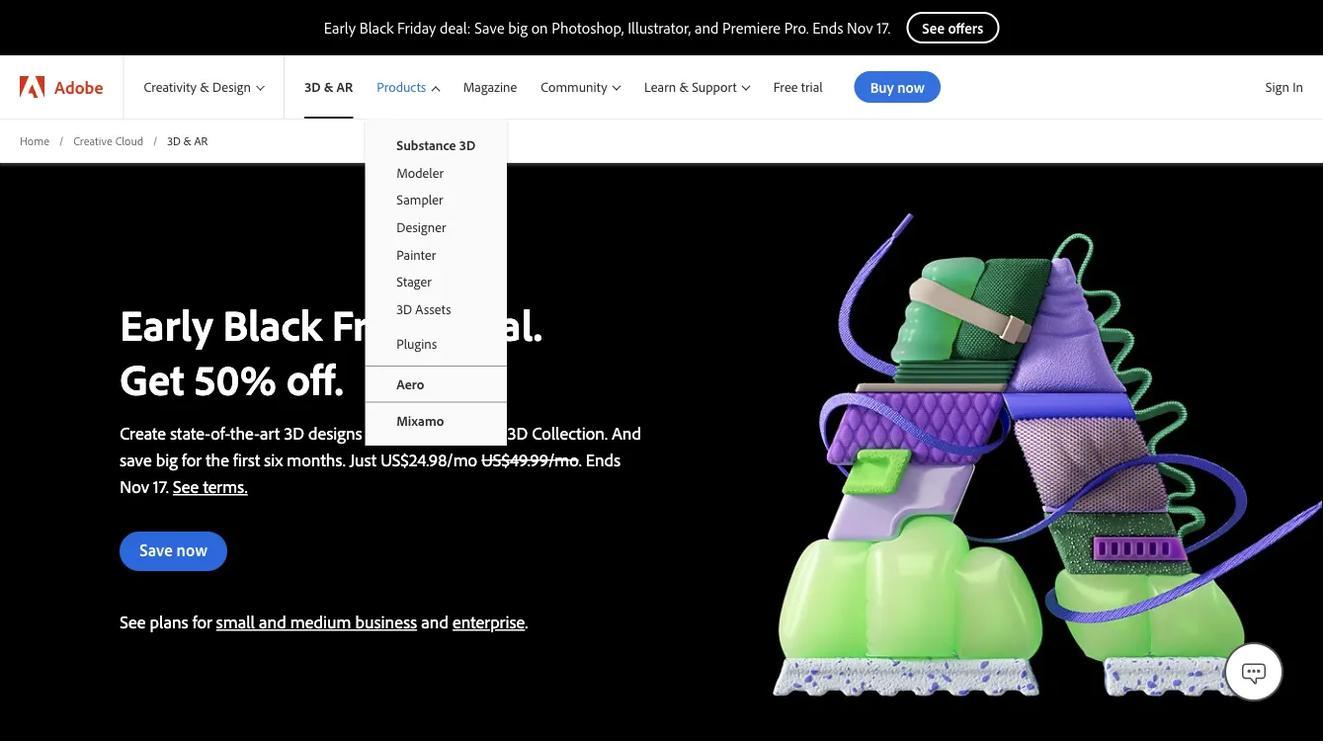 Task type: vqa. For each thing, say whether or not it's contained in the screenshot.
and to the left
yes



Task type: describe. For each thing, give the bounding box(es) containing it.
pro.
[[784, 18, 809, 38]]

& for creativity & design dropdown button
[[200, 78, 209, 96]]

learn
[[644, 78, 676, 96]]

creative cloud link
[[73, 132, 143, 149]]

save now
[[139, 539, 207, 561]]

trial
[[801, 78, 823, 96]]

modeler link
[[365, 159, 507, 186]]

1 horizontal spatial and
[[421, 611, 449, 633]]

save inside save now link
[[139, 539, 173, 561]]

24
[[409, 448, 426, 471]]

sign
[[1266, 78, 1290, 95]]

1 /mo from the left
[[447, 448, 477, 471]]

months.
[[287, 448, 346, 471]]

aero link
[[365, 366, 507, 403]]

see for see plans for small and medium business and enterprise .
[[120, 611, 146, 633]]

get
[[120, 351, 184, 406]]

group containing substance 3d
[[365, 119, 507, 446]]

plugins
[[397, 335, 437, 352]]

0 vertical spatial the
[[402, 422, 426, 444]]

black for get
[[223, 297, 322, 352]]

see for see terms.
[[173, 475, 199, 497]]

& down creativity & design in the left top of the page
[[183, 133, 191, 148]]

us$ 24 . 98 /mo us$ 49 . 99 /mo
[[381, 448, 579, 471]]

mixamo link
[[365, 403, 507, 434]]

3d right design
[[305, 78, 321, 96]]

nov inside ​. ends nov 17.
[[120, 475, 149, 497]]

art
[[260, 422, 280, 444]]

stager
[[397, 273, 432, 290]]

adobe link
[[0, 55, 123, 119]]

1 vertical spatial 3d & ar
[[167, 133, 208, 148]]

3d assets
[[397, 300, 451, 317]]

collection.
[[532, 422, 608, 444]]

community
[[541, 78, 607, 96]]

off.
[[287, 351, 344, 406]]

small and medium business link
[[216, 611, 417, 633]]

six
[[264, 448, 283, 471]]

just
[[350, 448, 377, 471]]

0 horizontal spatial and
[[259, 611, 286, 633]]

of-
[[211, 422, 230, 444]]

substance inside create state-of-the-art 3d designs with the substance 3d collection. and save big for the first six months. just
[[430, 422, 504, 444]]

​.
[[579, 448, 582, 471]]

mixamo
[[397, 411, 444, 429]]

plans
[[150, 611, 188, 633]]

terms.
[[203, 475, 248, 497]]

regularly at us$49.99 per month per license element
[[482, 448, 579, 471]]

see terms.
[[173, 475, 248, 497]]

assets
[[415, 300, 451, 317]]

designer link
[[365, 213, 507, 241]]

big inside create state-of-the-art 3d designs with the substance 3d collection. and save big for the first six months. just
[[156, 448, 178, 471]]

magazine
[[463, 78, 517, 96]]

deal:
[[440, 18, 471, 38]]

deal.
[[454, 297, 542, 352]]

and
[[612, 422, 641, 444]]

community button
[[529, 55, 632, 119]]

49
[[510, 448, 527, 471]]

substance 3d
[[397, 136, 475, 154]]

2 horizontal spatial and
[[695, 18, 719, 38]]

painter
[[397, 245, 436, 263]]

sampler
[[397, 191, 443, 208]]

creativity & design
[[144, 78, 251, 96]]

1 vertical spatial ar
[[194, 133, 208, 148]]

home link
[[20, 132, 49, 149]]

3d up modeler link
[[459, 136, 475, 154]]

see terms. link
[[173, 475, 248, 497]]

early black friday deal: save big on photoshop, illustrator, and premiere pro. ends nov 17.
[[324, 18, 891, 38]]

state-
[[170, 422, 211, 444]]

friday for deal.
[[332, 297, 444, 352]]

for inside create state-of-the-art 3d designs with the substance 3d collection. and save big for the first six months. just
[[182, 448, 202, 471]]

​. ends nov 17.
[[120, 448, 621, 497]]

creativity & design button
[[124, 55, 284, 119]]

sign in
[[1266, 78, 1304, 95]]

create state-of-the-art 3d designs with the substance 3d collection. and save big for the first six months. just
[[120, 422, 641, 471]]

save
[[120, 448, 152, 471]]

designer
[[397, 218, 446, 235]]

business
[[355, 611, 417, 633]]

see plans for small and medium business and enterprise .
[[120, 611, 528, 633]]

98
[[429, 448, 447, 471]]

stager link
[[365, 268, 507, 295]]

early for early black friday deal. get 50% off.
[[120, 297, 213, 352]]

3d left assets
[[397, 300, 412, 317]]

modeler
[[397, 164, 444, 181]]

17. inside ​. ends nov 17.
[[153, 475, 169, 497]]

0 horizontal spatial the
[[206, 448, 229, 471]]

adobe
[[54, 76, 103, 98]]

save now link
[[120, 531, 227, 571]]

2 us$ from the left
[[482, 448, 510, 471]]



Task type: locate. For each thing, give the bounding box(es) containing it.
ends right pro.
[[813, 18, 843, 38]]

friday left deal:
[[397, 18, 436, 38]]

in
[[1293, 78, 1304, 95]]

learn & support
[[644, 78, 737, 96]]

1 horizontal spatial 3d & ar
[[305, 78, 353, 96]]

nov right pro.
[[847, 18, 873, 38]]

free trial
[[774, 78, 823, 96]]

& for learn & support popup button
[[679, 78, 689, 96]]

1 horizontal spatial early
[[324, 18, 356, 38]]

cloud
[[115, 133, 143, 148]]

design
[[212, 78, 251, 96]]

1 horizontal spatial big
[[508, 18, 528, 38]]

and left premiere
[[695, 18, 719, 38]]

save
[[475, 18, 505, 38], [139, 539, 173, 561]]

with
[[366, 422, 398, 444]]

3d right cloud
[[167, 133, 181, 148]]

3d & ar left products
[[305, 78, 353, 96]]

0 vertical spatial early
[[324, 18, 356, 38]]

create
[[120, 422, 166, 444]]

2 /mo from the left
[[548, 448, 579, 471]]

first
[[233, 448, 260, 471]]

3d up 49
[[508, 422, 528, 444]]

illustrator,
[[628, 18, 691, 38]]

1 vertical spatial the
[[206, 448, 229, 471]]

/mo down collection.
[[548, 448, 579, 471]]

creativity
[[144, 78, 197, 96]]

substance
[[397, 136, 456, 154], [430, 422, 504, 444]]

0 vertical spatial nov
[[847, 18, 873, 38]]

free trial link
[[762, 55, 835, 119]]

early inside early black friday deal. get 50% off.
[[120, 297, 213, 352]]

enterprise link
[[453, 611, 525, 633]]

& left products
[[324, 78, 333, 96]]

0 vertical spatial 17.
[[877, 18, 891, 38]]

and right "business"
[[421, 611, 449, 633]]

aero
[[397, 375, 424, 393]]

0 horizontal spatial save
[[139, 539, 173, 561]]

substance up us$ 24 . 98 /mo us$ 49 . 99 /mo
[[430, 422, 504, 444]]

3d
[[305, 78, 321, 96], [167, 133, 181, 148], [459, 136, 475, 154], [397, 300, 412, 317], [284, 422, 304, 444], [508, 422, 528, 444]]

1 vertical spatial friday
[[332, 297, 444, 352]]

the up '24'
[[402, 422, 426, 444]]

0 vertical spatial big
[[508, 18, 528, 38]]

early black friday deal. get 50% off.
[[120, 297, 542, 406]]

0 vertical spatial for
[[182, 448, 202, 471]]

0 horizontal spatial us$
[[381, 448, 409, 471]]

1 vertical spatial save
[[139, 539, 173, 561]]

small
[[216, 611, 255, 633]]

3d & ar link
[[285, 55, 365, 119]]

1 horizontal spatial ar
[[337, 78, 353, 96]]

on
[[531, 18, 548, 38]]

1 vertical spatial ends
[[586, 448, 621, 471]]

black for save
[[360, 18, 394, 38]]

substance up modeler
[[397, 136, 456, 154]]

1 horizontal spatial save
[[475, 18, 505, 38]]

1 horizontal spatial the
[[402, 422, 426, 444]]

for down the state-
[[182, 448, 202, 471]]

big left "on"
[[508, 18, 528, 38]]

17. left see terms.
[[153, 475, 169, 497]]

friday down stager
[[332, 297, 444, 352]]

1 horizontal spatial black
[[360, 18, 394, 38]]

us$ left 99
[[482, 448, 510, 471]]

and
[[695, 18, 719, 38], [259, 611, 286, 633], [421, 611, 449, 633]]

3d & ar
[[305, 78, 353, 96], [167, 133, 208, 148]]

1 vertical spatial see
[[120, 611, 146, 633]]

.
[[426, 448, 429, 471], [527, 448, 530, 471], [525, 611, 528, 633]]

sampler link
[[365, 186, 507, 213]]

learn & support button
[[632, 55, 762, 119]]

0 vertical spatial friday
[[397, 18, 436, 38]]

see left "plans"
[[120, 611, 146, 633]]

0 vertical spatial ends
[[813, 18, 843, 38]]

creative
[[73, 133, 113, 148]]

0 horizontal spatial see
[[120, 611, 146, 633]]

the down of-
[[206, 448, 229, 471]]

3d & ar down creativity & design in the left top of the page
[[167, 133, 208, 148]]

1 vertical spatial substance
[[430, 422, 504, 444]]

1 vertical spatial black
[[223, 297, 322, 352]]

1 horizontal spatial see
[[173, 475, 199, 497]]

save right deal:
[[475, 18, 505, 38]]

group
[[365, 119, 507, 446]]

/mo
[[447, 448, 477, 471], [548, 448, 579, 471]]

support
[[692, 78, 737, 96]]

0 horizontal spatial big
[[156, 448, 178, 471]]

& inside dropdown button
[[200, 78, 209, 96]]

substance 3d link
[[365, 131, 507, 159]]

designs
[[308, 422, 362, 444]]

1 vertical spatial for
[[192, 611, 212, 633]]

0 horizontal spatial 3d & ar
[[167, 133, 208, 148]]

substance inside group
[[397, 136, 456, 154]]

early for early black friday deal: save big on photoshop, illustrator, and premiere pro. ends nov 17.
[[324, 18, 356, 38]]

enterprise
[[453, 611, 525, 633]]

0 horizontal spatial nov
[[120, 475, 149, 497]]

& left design
[[200, 78, 209, 96]]

nov
[[847, 18, 873, 38], [120, 475, 149, 497]]

the
[[402, 422, 426, 444], [206, 448, 229, 471]]

0 horizontal spatial early
[[120, 297, 213, 352]]

0 horizontal spatial ends
[[586, 448, 621, 471]]

see
[[173, 475, 199, 497], [120, 611, 146, 633]]

1 vertical spatial early
[[120, 297, 213, 352]]

0 vertical spatial 3d & ar
[[305, 78, 353, 96]]

ends inside ​. ends nov 17.
[[586, 448, 621, 471]]

us$ down with
[[381, 448, 409, 471]]

/mo right '24'
[[447, 448, 477, 471]]

ends right ​. on the left of the page
[[586, 448, 621, 471]]

1 vertical spatial big
[[156, 448, 178, 471]]

premiere
[[723, 18, 781, 38]]

now
[[177, 539, 207, 561]]

us$
[[381, 448, 409, 471], [482, 448, 510, 471]]

big right save
[[156, 448, 178, 471]]

early
[[324, 18, 356, 38], [120, 297, 213, 352]]

0 horizontal spatial /mo
[[447, 448, 477, 471]]

products button
[[365, 55, 451, 119]]

0 horizontal spatial 17.
[[153, 475, 169, 497]]

for right "plans"
[[192, 611, 212, 633]]

0 vertical spatial see
[[173, 475, 199, 497]]

the-
[[230, 422, 260, 444]]

1 vertical spatial nov
[[120, 475, 149, 497]]

products
[[377, 78, 426, 96]]

17. right pro.
[[877, 18, 891, 38]]

1 horizontal spatial nov
[[847, 18, 873, 38]]

black inside early black friday deal. get 50% off.
[[223, 297, 322, 352]]

& inside popup button
[[679, 78, 689, 96]]

us$24.98 per month per license element
[[381, 448, 477, 471]]

ar left products
[[337, 78, 353, 96]]

free
[[774, 78, 798, 96]]

photoshop,
[[552, 18, 624, 38]]

0 vertical spatial save
[[475, 18, 505, 38]]

big
[[508, 18, 528, 38], [156, 448, 178, 471]]

friday inside early black friday deal. get 50% off.
[[332, 297, 444, 352]]

3d assets link
[[365, 295, 507, 330]]

& right learn
[[679, 78, 689, 96]]

plugins link
[[365, 330, 507, 366]]

for
[[182, 448, 202, 471], [192, 611, 212, 633]]

magazine link
[[451, 55, 529, 119]]

99
[[530, 448, 548, 471]]

0 vertical spatial black
[[360, 18, 394, 38]]

sign in button
[[1262, 70, 1307, 104]]

friday
[[397, 18, 436, 38], [332, 297, 444, 352]]

1 horizontal spatial ends
[[813, 18, 843, 38]]

ar
[[337, 78, 353, 96], [194, 133, 208, 148]]

home
[[20, 133, 49, 148]]

1 horizontal spatial us$
[[482, 448, 510, 471]]

painter link
[[365, 241, 507, 268]]

creative cloud
[[73, 133, 143, 148]]

& for 3d & ar link
[[324, 78, 333, 96]]

3d right "art"
[[284, 422, 304, 444]]

0 horizontal spatial black
[[223, 297, 322, 352]]

see left terms.
[[173, 475, 199, 497]]

0 horizontal spatial ar
[[194, 133, 208, 148]]

friday for deal:
[[397, 18, 436, 38]]

50%
[[194, 351, 277, 406]]

ar down creativity & design dropdown button
[[194, 133, 208, 148]]

0 vertical spatial substance
[[397, 136, 456, 154]]

medium
[[290, 611, 351, 633]]

0 vertical spatial ar
[[337, 78, 353, 96]]

1 horizontal spatial /mo
[[548, 448, 579, 471]]

1 vertical spatial 17.
[[153, 475, 169, 497]]

1 us$ from the left
[[381, 448, 409, 471]]

1 horizontal spatial 17.
[[877, 18, 891, 38]]

and right small
[[259, 611, 286, 633]]

save left now
[[139, 539, 173, 561]]

nov down save
[[120, 475, 149, 497]]

ends
[[813, 18, 843, 38], [586, 448, 621, 471]]



